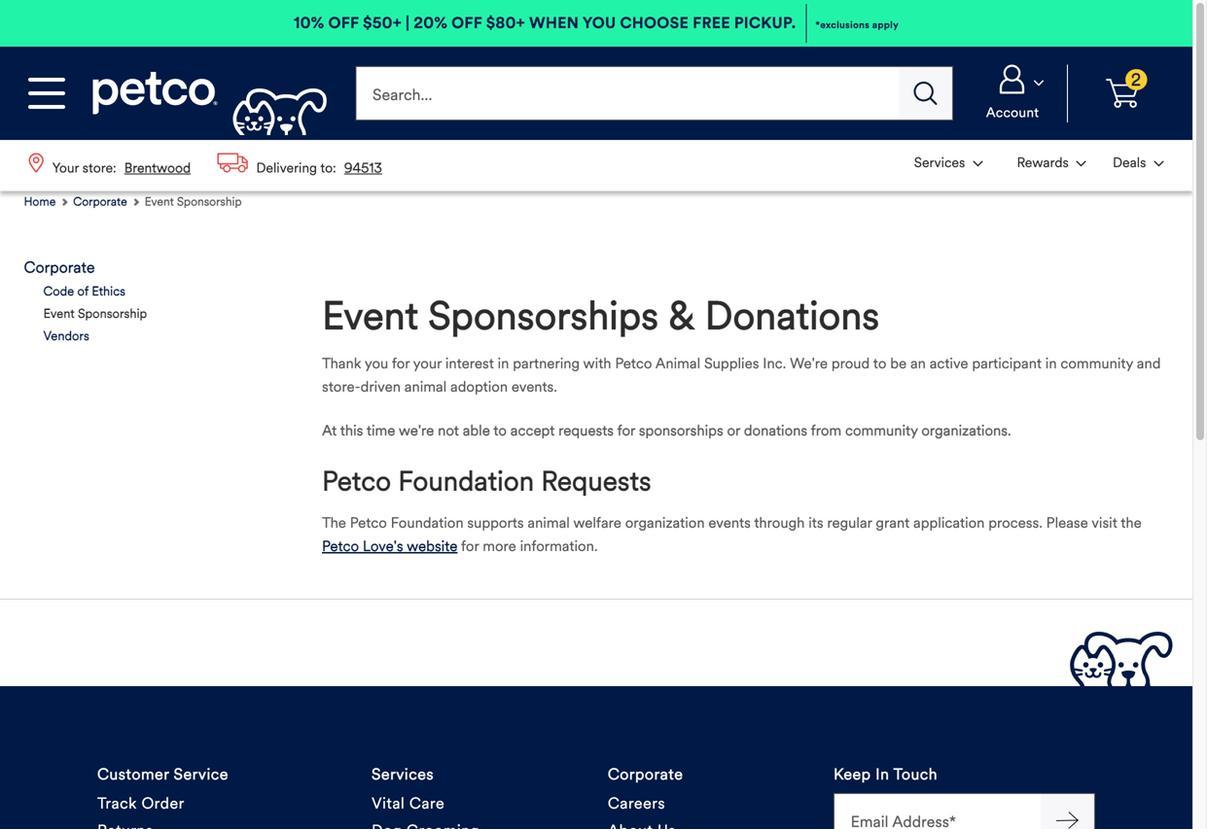 Task type: locate. For each thing, give the bounding box(es) containing it.
vital care link
[[372, 791, 445, 818]]

donations
[[705, 292, 880, 340]]

foundation
[[398, 465, 534, 499], [391, 514, 464, 532]]

service
[[174, 766, 229, 785]]

you right when
[[583, 14, 616, 33]]

event
[[145, 195, 174, 209], [322, 292, 418, 340], [43, 306, 75, 322]]

2 horizontal spatial carat down icon 13 button
[[1102, 142, 1175, 184]]

2 off from the left
[[452, 14, 482, 33]]

community right 'from'
[[845, 422, 918, 440]]

10% off $50+ | 20% off $80+ when you choose free pickup.
[[294, 14, 796, 33]]

2 horizontal spatial event
[[322, 292, 418, 340]]

touch
[[894, 766, 938, 785]]

0 horizontal spatial for
[[392, 355, 410, 373]]

1 vertical spatial corporate
[[24, 258, 95, 277]]

regular
[[827, 514, 872, 532]]

2 vertical spatial for
[[461, 537, 479, 555]]

sponsorships
[[428, 292, 659, 340]]

1 vertical spatial you
[[365, 355, 388, 373]]

animal
[[656, 355, 701, 373]]

proud
[[832, 355, 870, 373]]

1 horizontal spatial carat down icon 13 button
[[998, 142, 1098, 184]]

0 horizontal spatial in
[[498, 355, 509, 373]]

0 horizontal spatial off
[[328, 14, 359, 33]]

0 horizontal spatial you
[[365, 355, 388, 373]]

in up adoption at the left top of page
[[498, 355, 509, 373]]

None email field
[[834, 794, 1041, 830]]

list
[[16, 140, 395, 191], [901, 140, 1177, 186]]

1 vertical spatial to
[[494, 422, 507, 440]]

you inside thank you for your interest in partnering with petco animal supplies inc. we're proud to be an active participant in community and store-driven animal adoption events.
[[365, 355, 388, 373]]

choose
[[620, 14, 689, 33]]

1 horizontal spatial in
[[1046, 355, 1057, 373]]

process.
[[989, 514, 1043, 532]]

$80+
[[486, 14, 525, 33]]

1 vertical spatial foundation
[[391, 514, 464, 532]]

to inside thank you for your interest in partnering with petco animal supplies inc. we're proud to be an active participant in community and store-driven animal adoption events.
[[873, 355, 887, 373]]

adoption
[[450, 378, 508, 396]]

we're
[[790, 355, 828, 373]]

petco right with in the top of the page
[[615, 355, 652, 373]]

the
[[1121, 514, 1142, 532]]

off
[[328, 14, 359, 33], [452, 14, 482, 33]]

petco
[[615, 355, 652, 373], [322, 465, 391, 499], [350, 514, 387, 532], [322, 537, 359, 555]]

event for event sponsorships & donations
[[322, 292, 418, 340]]

sponsorship inside corporate code of ethics event sponsorship vendors
[[78, 306, 147, 322]]

0 horizontal spatial to
[[494, 422, 507, 440]]

more
[[483, 537, 516, 555]]

care
[[409, 795, 445, 814]]

0 horizontal spatial sponsorship
[[78, 306, 147, 322]]

0 horizontal spatial event
[[43, 306, 75, 322]]

for right requests
[[617, 422, 635, 440]]

off right 20%
[[452, 14, 482, 33]]

1 in from the left
[[498, 355, 509, 373]]

1 horizontal spatial you
[[583, 14, 616, 33]]

information.
[[520, 537, 598, 555]]

this
[[340, 422, 363, 440]]

in
[[498, 355, 509, 373], [1046, 355, 1057, 373]]

be
[[890, 355, 907, 373]]

carat down icon 13 button
[[903, 142, 994, 184], [998, 142, 1098, 184], [1102, 142, 1175, 184]]

corporate inside corporate code of ethics event sponsorship vendors
[[24, 258, 95, 277]]

petco up love's
[[350, 514, 387, 532]]

petco foundation requests
[[322, 465, 651, 499]]

1 vertical spatial animal
[[528, 514, 570, 532]]

1 vertical spatial corporate link
[[24, 258, 95, 277]]

1 horizontal spatial list
[[901, 140, 1177, 186]]

carat down icon 13 image inside popup button
[[1034, 80, 1044, 86]]

0 vertical spatial corporate
[[73, 195, 127, 209]]

0 horizontal spatial community
[[845, 422, 918, 440]]

track order link
[[97, 791, 185, 818]]

community left and
[[1061, 355, 1133, 373]]

1 horizontal spatial community
[[1061, 355, 1133, 373]]

0 vertical spatial community
[[1061, 355, 1133, 373]]

|
[[406, 14, 410, 33]]

list down carat down icon 13 popup button on the right
[[901, 140, 1177, 186]]

services
[[372, 766, 434, 785]]

animal
[[405, 378, 447, 396], [528, 514, 570, 532]]

event for event sponsorship
[[145, 195, 174, 209]]

&
[[669, 292, 695, 340]]

and
[[1137, 355, 1161, 373]]

animal up the information.
[[528, 514, 570, 532]]

interest
[[445, 355, 494, 373]]

petco inside thank you for your interest in partnering with petco animal supplies inc. we're proud to be an active participant in community and store-driven animal adoption events.
[[615, 355, 652, 373]]

for left your
[[392, 355, 410, 373]]

community inside thank you for your interest in partnering with petco animal supplies inc. we're proud to be an active participant in community and store-driven animal adoption events.
[[1061, 355, 1133, 373]]

community
[[1061, 355, 1133, 373], [845, 422, 918, 440]]

$50+
[[363, 14, 402, 33]]

time
[[367, 422, 395, 440]]

1 horizontal spatial for
[[461, 537, 479, 555]]

you up driven
[[365, 355, 388, 373]]

0 vertical spatial for
[[392, 355, 410, 373]]

*exclusions
[[816, 19, 870, 31]]

corporate up code
[[24, 258, 95, 277]]

keep in touch
[[834, 766, 938, 785]]

corporate right "home" link
[[73, 195, 127, 209]]

for left more
[[461, 537, 479, 555]]

1 carat down icon 13 button from the left
[[903, 142, 994, 184]]

to left be
[[873, 355, 887, 373]]

foundation up supports
[[398, 465, 534, 499]]

requests
[[559, 422, 614, 440]]

0 vertical spatial to
[[873, 355, 887, 373]]

animal inside the petco foundation supports animal welfare organization events through its regular grant application process. please visit the petco love's website for more information.
[[528, 514, 570, 532]]

requests
[[541, 465, 651, 499]]

to right able
[[494, 422, 507, 440]]

donations
[[744, 422, 808, 440]]

through
[[754, 514, 805, 532]]

list up 'event sponsorship'
[[16, 140, 395, 191]]

2 horizontal spatial for
[[617, 422, 635, 440]]

thank you for your interest in partnering with petco animal supplies inc. we're proud to be an active participant in community and store-driven animal adoption events.
[[322, 355, 1161, 396]]

animal inside thank you for your interest in partnering with petco animal supplies inc. we're proud to be an active participant in community and store-driven animal adoption events.
[[405, 378, 447, 396]]

in
[[876, 766, 890, 785]]

1 vertical spatial community
[[845, 422, 918, 440]]

corporate up careers
[[608, 766, 683, 785]]

supports
[[467, 514, 524, 532]]

2 list from the left
[[901, 140, 1177, 186]]

0 vertical spatial foundation
[[398, 465, 534, 499]]

0 horizontal spatial list
[[16, 140, 395, 191]]

0 vertical spatial animal
[[405, 378, 447, 396]]

customer
[[97, 766, 169, 785]]

events.
[[512, 378, 557, 396]]

carat down icon 13 button
[[966, 64, 1059, 122]]

1 horizontal spatial to
[[873, 355, 887, 373]]

for inside thank you for your interest in partnering with petco animal supplies inc. we're proud to be an active participant in community and store-driven animal adoption events.
[[392, 355, 410, 373]]

0 horizontal spatial carat down icon 13 button
[[903, 142, 994, 184]]

vital care
[[372, 795, 445, 814]]

1 vertical spatial sponsorship
[[78, 306, 147, 322]]

animal down your
[[405, 378, 447, 396]]

off right 10%
[[328, 14, 359, 33]]

corporate link up code
[[24, 258, 95, 277]]

in right 'participant'
[[1046, 355, 1057, 373]]

2 in from the left
[[1046, 355, 1057, 373]]

0 horizontal spatial animal
[[405, 378, 447, 396]]

with
[[583, 355, 611, 373]]

0 vertical spatial sponsorship
[[177, 195, 242, 209]]

foundation up website
[[391, 514, 464, 532]]

corporate
[[73, 195, 127, 209], [24, 258, 95, 277], [608, 766, 683, 785]]

welfare
[[573, 514, 622, 532]]

carat down icon 13 image
[[1034, 80, 1044, 86], [973, 161, 983, 167], [1077, 161, 1086, 167], [1154, 161, 1164, 167]]

corporate link right "home" link
[[73, 191, 141, 212]]

driven
[[361, 378, 401, 396]]

1 off from the left
[[328, 14, 359, 33]]

1 horizontal spatial event
[[145, 195, 174, 209]]

1 horizontal spatial animal
[[528, 514, 570, 532]]

1 horizontal spatial off
[[452, 14, 482, 33]]



Task type: vqa. For each thing, say whether or not it's contained in the screenshot.
"third"
no



Task type: describe. For each thing, give the bounding box(es) containing it.
website
[[407, 537, 458, 555]]

grant
[[876, 514, 910, 532]]

sponsorships
[[639, 422, 724, 440]]

keep
[[834, 766, 871, 785]]

its
[[809, 514, 824, 532]]

inc.
[[763, 355, 786, 373]]

the
[[322, 514, 346, 532]]

apply
[[872, 19, 899, 31]]

2 vertical spatial corporate
[[608, 766, 683, 785]]

participant
[[972, 355, 1042, 373]]

0 vertical spatial corporate link
[[73, 191, 141, 212]]

events
[[709, 514, 751, 532]]

1 vertical spatial for
[[617, 422, 635, 440]]

1 horizontal spatial sponsorship
[[177, 195, 242, 209]]

of
[[77, 284, 88, 299]]

free
[[693, 14, 730, 33]]

or
[[727, 422, 740, 440]]

search image
[[914, 82, 938, 105]]

from
[[811, 422, 842, 440]]

sidebar navigation element
[[24, 258, 274, 345]]

organizations.
[[922, 422, 1011, 440]]

pickup.
[[734, 14, 796, 33]]

home link
[[24, 191, 69, 212]]

thank
[[322, 355, 361, 373]]

for inside the petco foundation supports animal welfare organization events through its regular grant application process. please visit the petco love's website for more information.
[[461, 537, 479, 555]]

petco love's website link
[[322, 535, 458, 558]]

1 list from the left
[[16, 140, 395, 191]]

event sponsorships & donations
[[322, 292, 880, 340]]

an
[[911, 355, 926, 373]]

10%
[[294, 14, 324, 33]]

application
[[914, 514, 985, 532]]

vendors link
[[43, 328, 89, 345]]

submit email address image
[[1056, 809, 1079, 830]]

organization
[[625, 514, 705, 532]]

accept
[[511, 422, 555, 440]]

vital
[[372, 795, 405, 814]]

Search search field
[[355, 66, 899, 121]]

we're
[[399, 422, 434, 440]]

customer service
[[97, 766, 229, 785]]

ethics
[[92, 284, 125, 299]]

at
[[322, 422, 337, 440]]

code
[[43, 284, 74, 299]]

20%
[[414, 14, 448, 33]]

foundation inside the petco foundation supports animal welfare organization events through its regular grant application process. please visit the petco love's website for more information.
[[391, 514, 464, 532]]

track order
[[97, 795, 185, 814]]

when
[[529, 14, 579, 33]]

order
[[142, 795, 185, 814]]

corporate code of ethics event sponsorship vendors
[[24, 258, 147, 344]]

active
[[930, 355, 969, 373]]

please
[[1046, 514, 1088, 532]]

event inside corporate code of ethics event sponsorship vendors
[[43, 306, 75, 322]]

2 carat down icon 13 button from the left
[[998, 142, 1098, 184]]

supplies
[[704, 355, 759, 373]]

vendors
[[43, 328, 89, 344]]

your
[[413, 355, 442, 373]]

code of ethics link
[[43, 283, 125, 300]]

petco down the
[[322, 537, 359, 555]]

track
[[97, 795, 137, 814]]

3 carat down icon 13 button from the left
[[1102, 142, 1175, 184]]

not
[[438, 422, 459, 440]]

petco up the
[[322, 465, 391, 499]]

home
[[24, 195, 56, 209]]

event sponsorship
[[145, 195, 242, 209]]

careers
[[608, 795, 665, 814]]

partnering
[[513, 355, 580, 373]]

the petco foundation supports animal welfare organization events through its regular grant application process. please visit the petco love's website for more information.
[[322, 514, 1142, 555]]

able
[[463, 422, 490, 440]]

at this time we're not able to accept requests for sponsorships or donations from community organizations.
[[322, 422, 1011, 440]]

careers link
[[608, 791, 665, 818]]

store-
[[322, 378, 361, 396]]

0 vertical spatial you
[[583, 14, 616, 33]]

arrow right 12 button
[[1041, 794, 1095, 830]]

visit
[[1092, 514, 1118, 532]]



